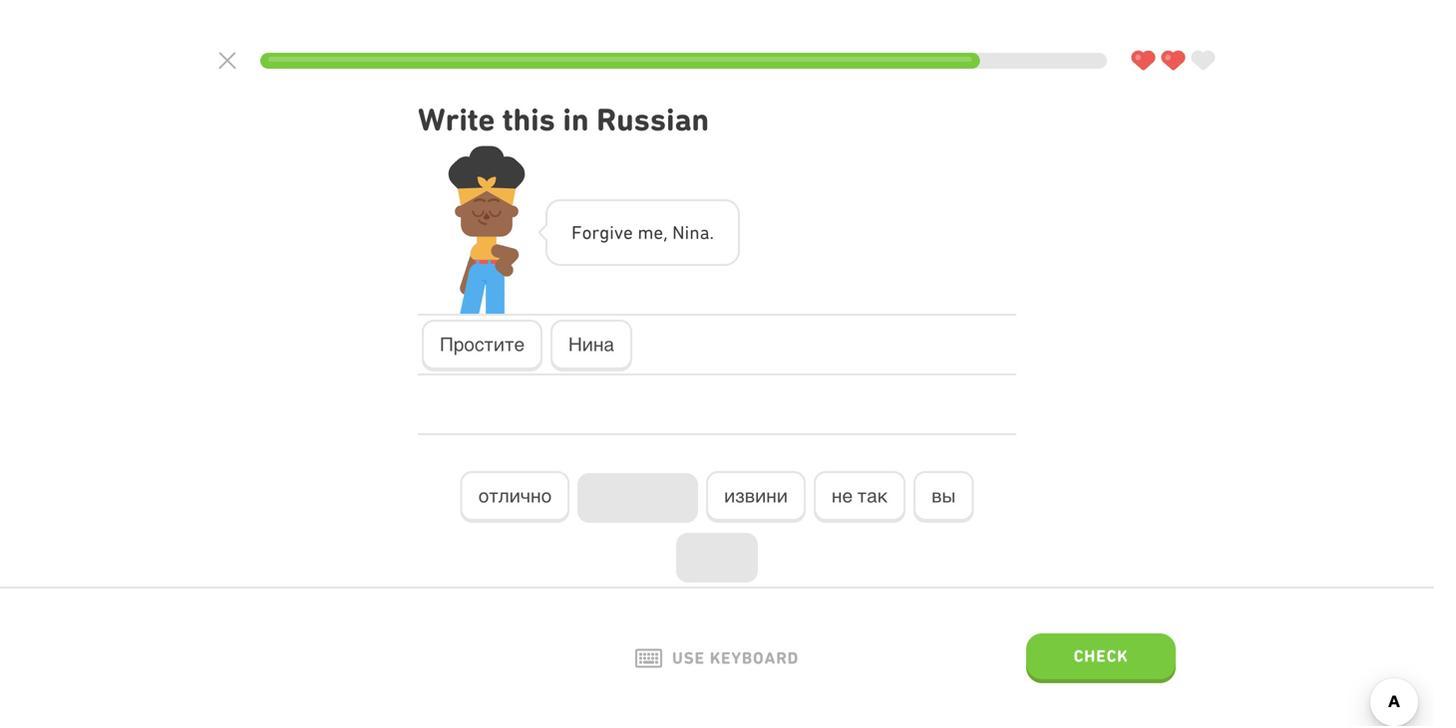 Task type: describe. For each thing, give the bounding box(es) containing it.
отлично button
[[460, 472, 570, 523]]

n
[[689, 222, 700, 243]]

write this in russian
[[418, 101, 709, 138]]

v
[[614, 222, 623, 243]]

r
[[592, 222, 599, 243]]

check button
[[1026, 634, 1176, 684]]

n i n a .
[[672, 222, 714, 243]]

keyboard
[[710, 649, 799, 669]]

не так
[[832, 486, 888, 507]]

m
[[638, 222, 654, 243]]

g
[[599, 222, 610, 243]]

простите
[[440, 334, 525, 356]]

вы button
[[914, 472, 974, 523]]

простите button
[[422, 320, 543, 372]]

не так button
[[814, 472, 906, 523]]

извини button
[[706, 472, 806, 523]]

in
[[563, 101, 589, 138]]

нина
[[568, 334, 614, 356]]

.
[[710, 222, 714, 243]]



Task type: vqa. For each thing, say whether or not it's contained in the screenshot.
"correct"
no



Task type: locate. For each thing, give the bounding box(es) containing it.
e left m
[[623, 222, 633, 243]]

write
[[418, 101, 495, 138]]

1 horizontal spatial e
[[654, 222, 663, 243]]

отлично
[[478, 486, 552, 507]]

вы
[[932, 486, 956, 507]]

,
[[663, 222, 668, 243]]

use keyboard button
[[635, 649, 799, 669]]

2 e from the left
[[654, 222, 663, 243]]

0 horizontal spatial i
[[610, 222, 614, 243]]

e left "n"
[[654, 222, 663, 243]]

0 horizontal spatial e
[[623, 222, 633, 243]]

2 i from the left
[[685, 222, 689, 243]]

russian
[[596, 101, 709, 138]]

не
[[832, 486, 853, 507]]

1 e from the left
[[623, 222, 633, 243]]

i
[[610, 222, 614, 243], [685, 222, 689, 243]]

this
[[502, 101, 555, 138]]

use keyboard
[[672, 649, 799, 669]]

1 i from the left
[[610, 222, 614, 243]]

progress bar
[[260, 53, 1107, 69]]

i right r
[[610, 222, 614, 243]]

check
[[1074, 647, 1128, 666]]

i left the a
[[685, 222, 689, 243]]

a
[[700, 222, 710, 243]]

f
[[571, 222, 582, 243]]

извини
[[724, 486, 788, 507]]

n
[[672, 222, 685, 243]]

e
[[623, 222, 633, 243], [654, 222, 663, 243]]

1 horizontal spatial i
[[685, 222, 689, 243]]

use
[[672, 649, 705, 669]]

f o r g i v e m e ,
[[571, 222, 668, 243]]

нина button
[[551, 320, 632, 372]]

так
[[857, 486, 888, 507]]

o
[[582, 222, 592, 243]]



